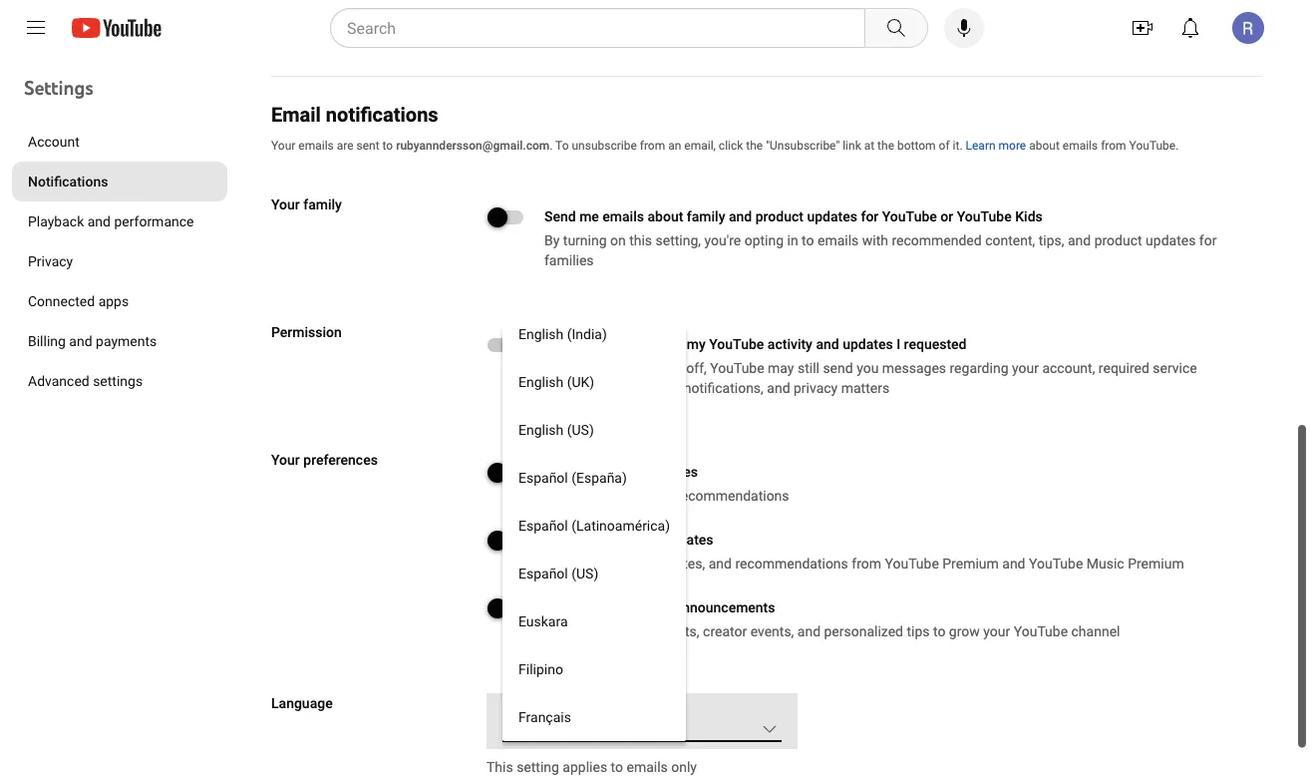 Task type: locate. For each thing, give the bounding box(es) containing it.
2 vertical spatial product
[[596, 463, 644, 480]]

1 horizontal spatial your
[[1012, 360, 1039, 376]]

0 horizontal spatial email
[[271, 103, 321, 126]]

from
[[640, 139, 666, 153], [1101, 139, 1127, 153], [852, 555, 882, 572]]

español (españa)
[[519, 469, 627, 486]]

0 vertical spatial your
[[1012, 360, 1039, 376]]

None search field
[[294, 8, 933, 48]]

premium right music
[[1128, 555, 1185, 572]]

notifications
[[28, 173, 108, 190]]

2 vertical spatial me
[[580, 336, 599, 352]]

0 vertical spatial announcements,
[[545, 380, 648, 396]]

account link
[[12, 122, 227, 162], [12, 122, 227, 162]]

1 your from the top
[[271, 139, 296, 153]]

updates up the updates,
[[663, 531, 714, 548]]

2 vertical spatial (us)
[[553, 723, 581, 739]]

connected
[[28, 293, 95, 309]]

english (us)
[[519, 421, 594, 438]]

emails up 'on'
[[603, 208, 644, 224]]

me up turning
[[580, 208, 599, 224]]

announcements, inside the "send me emails about my youtube activity and updates i requested if this setting is turned off, youtube may still send you messages regarding your account, required service announcements, legal notifications, and privacy matters"
[[545, 380, 648, 396]]

1 horizontal spatial family
[[687, 208, 726, 224]]

1 vertical spatial send
[[545, 336, 576, 352]]

1 vertical spatial this
[[557, 360, 580, 376]]

1 vertical spatial about
[[648, 208, 684, 224]]

premium
[[603, 531, 660, 548], [943, 555, 999, 572], [1128, 555, 1185, 572]]

2 español from the top
[[519, 517, 568, 534]]

1 vertical spatial announcements,
[[597, 623, 700, 639]]

updates up you in the right top of the page
[[843, 336, 893, 352]]

0 horizontal spatial for
[[861, 208, 879, 224]]

settings
[[93, 373, 143, 389]]

list box
[[503, 0, 686, 741]]

of left it.
[[939, 139, 950, 153]]

email notifications
[[271, 103, 438, 126]]

applies
[[563, 759, 608, 775]]

0 horizontal spatial product
[[596, 463, 644, 480]]

list box containing english (india)
[[503, 0, 686, 741]]

for
[[861, 208, 879, 224], [1200, 232, 1217, 248]]

email left language in the bottom left of the page
[[503, 704, 533, 718]]

setting
[[583, 360, 626, 376], [517, 759, 559, 775]]

1 horizontal spatial setting
[[583, 360, 626, 376]]

1 vertical spatial product
[[1095, 232, 1143, 248]]

1 español from the top
[[519, 469, 568, 486]]

product inside the general product updates announcements and recommendations
[[596, 463, 644, 480]]

this
[[487, 759, 513, 775]]

family down are
[[303, 196, 342, 212]]

about
[[1030, 139, 1060, 153], [648, 208, 684, 224], [648, 336, 684, 352]]

content,
[[986, 232, 1036, 248]]

updates
[[807, 208, 858, 224], [1146, 232, 1196, 248], [843, 336, 893, 352], [648, 463, 698, 480], [663, 531, 714, 548], [594, 599, 645, 615]]

me right notify
[[585, 5, 605, 22]]

billing and payments
[[28, 333, 157, 349]]

email left notifications
[[271, 103, 321, 126]]

announcements, inside the 'creator updates and announcements product announcements, creator events, and personalized tips to grow your youtube channel'
[[597, 623, 700, 639]]

english inside 'email language english (us)'
[[503, 723, 549, 739]]

2 vertical spatial about
[[648, 336, 684, 352]]

you
[[857, 360, 879, 376]]

3 español from the top
[[519, 565, 568, 582]]

0 horizontal spatial premium
[[603, 531, 660, 548]]

2 horizontal spatial premium
[[1128, 555, 1185, 572]]

emails up 'is'
[[603, 336, 644, 352]]

2 vertical spatial español
[[519, 565, 568, 582]]

0 vertical spatial email
[[271, 103, 321, 126]]

your preferences
[[271, 451, 378, 468]]

your for your preferences
[[271, 451, 300, 468]]

to right in
[[802, 232, 814, 248]]

1 the from the left
[[746, 139, 763, 153]]

me for send me emails about my youtube activity and updates i requested if this setting is turned off, youtube may still send you messages regarding your account, required service announcements, legal notifications, and privacy matters
[[580, 336, 599, 352]]

by
[[545, 232, 560, 248]]

send up the if
[[545, 336, 576, 352]]

Search text field
[[347, 15, 861, 41]]

emails
[[299, 139, 334, 153], [1063, 139, 1098, 153], [603, 208, 644, 224], [818, 232, 859, 248], [603, 336, 644, 352], [627, 759, 668, 775]]

family inside "send me emails about family and product updates for youtube or youtube kids by turning on this setting, you're opting in to emails with recommended content, tips, and product updates for families"
[[687, 208, 726, 224]]

performance
[[114, 213, 194, 229]]

to right tips
[[934, 623, 946, 639]]

youtube premium updates announcements, updates, and recommendations from youtube premium and youtube music premium
[[545, 531, 1185, 572]]

english left the (uk)
[[519, 374, 564, 390]]

notifications,
[[684, 380, 764, 396]]

setting inside the "send me emails about my youtube activity and updates i requested if this setting is turned off, youtube may still send you messages regarding your account, required service announcements, legal notifications, and privacy matters"
[[583, 360, 626, 376]]

from up the 'creator updates and announcements product announcements, creator events, and personalized tips to grow your youtube channel'
[[852, 555, 882, 572]]

product up in
[[756, 208, 804, 224]]

permission
[[271, 324, 342, 340]]

recommendations inside the general product updates announcements and recommendations
[[676, 487, 790, 504]]

français
[[519, 709, 571, 725]]

youtube right the my
[[709, 336, 764, 352]]

this right 'on'
[[630, 232, 652, 248]]

español up creator
[[519, 565, 568, 582]]

only
[[930, 5, 956, 22], [672, 759, 697, 775]]

and down the updates,
[[648, 599, 671, 615]]

promotional
[[625, 5, 700, 22]]

(españa)
[[572, 469, 627, 486]]

billing and payments link
[[12, 321, 227, 361], [12, 321, 227, 361]]

(india)
[[567, 326, 607, 342]]

(us) for english (us)
[[567, 421, 594, 438]]

1 send from the top
[[545, 208, 576, 224]]

announcements, down the updates,
[[597, 623, 700, 639]]

0 vertical spatial (us)
[[567, 421, 594, 438]]

1 horizontal spatial this
[[630, 232, 652, 248]]

english up the if
[[519, 326, 564, 342]]

youtube up announcements,
[[545, 531, 600, 548]]

0 horizontal spatial your
[[984, 623, 1011, 639]]

recommendations up the updates,
[[676, 487, 790, 504]]

account,
[[1043, 360, 1096, 376]]

youtube
[[882, 208, 937, 224], [957, 208, 1012, 224], [709, 336, 764, 352], [710, 360, 765, 376], [545, 531, 600, 548], [885, 555, 939, 572], [1029, 555, 1084, 572], [1014, 623, 1068, 639]]

3 your from the top
[[271, 451, 300, 468]]

español for español (latinoamérica)
[[519, 517, 568, 534]]

updates inside the "send me emails about my youtube activity and updates i requested if this setting is turned off, youtube may still send you messages regarding your account, required service announcements, legal notifications, and privacy matters"
[[843, 336, 893, 352]]

your left "account,"
[[1012, 360, 1039, 376]]

preferences
[[303, 451, 378, 468]]

emails left are
[[299, 139, 334, 153]]

and up send
[[816, 336, 840, 352]]

1 horizontal spatial email
[[503, 704, 533, 718]]

updates inside youtube premium updates announcements, updates, and recommendations from youtube premium and youtube music premium
[[663, 531, 714, 548]]

1 horizontal spatial product
[[756, 208, 804, 224]]

about inside "send me emails about family and product updates for youtube or youtube kids by turning on this setting, you're opting in to emails with recommended content, tips, and product updates for families"
[[648, 208, 684, 224]]

english (uk)
[[519, 374, 595, 390]]

from left an
[[640, 139, 666, 153]]

español
[[519, 469, 568, 486], [519, 517, 568, 534], [519, 565, 568, 582]]

0 vertical spatial this
[[630, 232, 652, 248]]

0 vertical spatial send
[[545, 208, 576, 224]]

youtube left channel
[[1014, 623, 1068, 639]]

updates down youtube.
[[1146, 232, 1196, 248]]

to inside "send me emails about family and product updates for youtube or youtube kids by turning on this setting, you're opting in to emails with recommended content, tips, and product updates for families"
[[802, 232, 814, 248]]

and
[[754, 5, 777, 22], [729, 208, 752, 224], [87, 213, 111, 229], [1068, 232, 1091, 248], [69, 333, 92, 349], [816, 336, 840, 352], [767, 380, 791, 396], [650, 487, 673, 504], [709, 555, 732, 572], [1003, 555, 1026, 572], [648, 599, 671, 615], [798, 623, 821, 639]]

me inside "send me emails about family and product updates for youtube or youtube kids by turning on this setting, you're opting in to emails with recommended content, tips, and product updates for families"
[[580, 208, 599, 224]]

this right the if
[[557, 360, 580, 376]]

1 vertical spatial me
[[580, 208, 599, 224]]

advanced settings link
[[12, 361, 227, 401], [12, 361, 227, 401]]

general product updates announcements and recommendations
[[545, 463, 790, 504]]

1 vertical spatial of
[[939, 139, 950, 153]]

from left youtube.
[[1101, 139, 1127, 153]]

recommendations
[[676, 487, 790, 504], [735, 555, 849, 572]]

messages
[[883, 360, 947, 376]]

setting right this
[[517, 759, 559, 775]]

0 horizontal spatial family
[[303, 196, 342, 212]]

your for your family
[[271, 196, 300, 212]]

0 vertical spatial recommendations
[[676, 487, 790, 504]]

about up turned
[[648, 336, 684, 352]]

settings
[[24, 76, 94, 100]]

email,
[[685, 139, 716, 153]]

premium up announcements,
[[603, 531, 660, 548]]

off,
[[687, 360, 707, 376]]

(us) up creator
[[572, 565, 599, 582]]

product right the tips,
[[1095, 232, 1143, 248]]

offerings,
[[781, 5, 839, 22]]

email
[[271, 103, 321, 126], [503, 704, 533, 718]]

me inside the "send me emails about my youtube activity and updates i requested if this setting is turned off, youtube may still send you messages regarding your account, required service announcements, legal notifications, and privacy matters"
[[580, 336, 599, 352]]

and down may
[[767, 380, 791, 396]]

the right the 'at'
[[878, 139, 895, 153]]

sent
[[357, 139, 380, 153]]

and right billing
[[69, 333, 92, 349]]

and right playback on the left top
[[87, 213, 111, 229]]

1 vertical spatial email
[[503, 704, 533, 718]]

updates down link at top right
[[807, 208, 858, 224]]

and left music
[[1003, 555, 1026, 572]]

1 horizontal spatial for
[[1200, 232, 1217, 248]]

updates,
[[653, 555, 705, 572]]

1 horizontal spatial the
[[878, 139, 895, 153]]

youtube left music
[[1029, 555, 1084, 572]]

requested
[[904, 336, 967, 352]]

(latinoamérica)
[[572, 517, 670, 534]]

2 your from the top
[[271, 196, 300, 212]]

legal
[[651, 380, 681, 396]]

english for english (india)
[[519, 326, 564, 342]]

english
[[519, 326, 564, 342], [519, 374, 564, 390], [519, 421, 564, 438], [503, 723, 549, 739]]

the
[[746, 139, 763, 153], [878, 139, 895, 153]]

0 horizontal spatial this
[[557, 360, 580, 376]]

0 vertical spatial your
[[271, 139, 296, 153]]

turning
[[563, 232, 607, 248]]

product up announcements
[[596, 463, 644, 480]]

send for send me emails about my youtube activity and updates i requested if this setting is turned off, youtube may still send you messages regarding your account, required service announcements, legal notifications, and privacy matters
[[545, 336, 576, 352]]

click
[[719, 139, 743, 153]]

2 horizontal spatial product
[[1095, 232, 1143, 248]]

1 vertical spatial español
[[519, 517, 568, 534]]

1 vertical spatial setting
[[517, 759, 559, 775]]

1 horizontal spatial from
[[852, 555, 882, 572]]

creator
[[703, 623, 747, 639]]

send inside "send me emails about family and product updates for youtube or youtube kids by turning on this setting, you're opting in to emails with recommended content, tips, and product updates for families"
[[545, 208, 576, 224]]

emails inside the "send me emails about my youtube activity and updates i requested if this setting is turned off, youtube may still send you messages regarding your account, required service announcements, legal notifications, and privacy matters"
[[603, 336, 644, 352]]

english down language in the bottom left of the page
[[503, 723, 549, 739]]

2 send from the top
[[545, 336, 576, 352]]

your inside the 'creator updates and announcements product announcements, creator events, and personalized tips to grow your youtube channel'
[[984, 623, 1011, 639]]

email inside 'email language english (us)'
[[503, 704, 533, 718]]

español for español (españa)
[[519, 469, 568, 486]]

and up (latinoamérica)
[[650, 487, 673, 504]]

grow
[[949, 623, 980, 639]]

0 horizontal spatial the
[[746, 139, 763, 153]]

premium up 'grow'
[[943, 555, 999, 572]]

to right applies
[[611, 759, 623, 775]]

setting left 'is'
[[583, 360, 626, 376]]

only left perks
[[930, 5, 956, 22]]

about up the setting,
[[648, 208, 684, 224]]

are
[[337, 139, 354, 153]]

from inside youtube premium updates announcements, updates, and recommendations from youtube premium and youtube music premium
[[852, 555, 882, 572]]

family up you're
[[687, 208, 726, 224]]

of left promotional
[[608, 5, 621, 22]]

announcements, down 'is'
[[545, 380, 648, 396]]

recommendations up the 'creator updates and announcements product announcements, creator events, and personalized tips to grow your youtube channel'
[[735, 555, 849, 572]]

updates down announcements,
[[594, 599, 645, 615]]

english up general at the left bottom of the page
[[519, 421, 564, 438]]

1 vertical spatial for
[[1200, 232, 1217, 248]]

your for your emails are sent to rubyanndersson@gmail.com . to unsubscribe from an email, click the "unsubscribe" link at the bottom of it. learn more about emails from youtube.
[[271, 139, 296, 153]]

connected apps
[[28, 293, 129, 309]]

playback and performance
[[28, 213, 194, 229]]

emails left the with
[[818, 232, 859, 248]]

tips
[[907, 623, 930, 639]]

español (latinoamérica)
[[519, 517, 670, 534]]

updates right the (españa)
[[648, 463, 698, 480]]

me for notify me of promotional content and offerings, like members-only perks
[[585, 5, 605, 22]]

1 horizontal spatial only
[[930, 5, 956, 22]]

to
[[556, 139, 569, 153]]

español up español (us)
[[519, 517, 568, 534]]

0 horizontal spatial of
[[608, 5, 621, 22]]

service
[[1153, 360, 1198, 376]]

like
[[843, 5, 864, 22]]

0 vertical spatial me
[[585, 5, 605, 22]]

1 vertical spatial recommendations
[[735, 555, 849, 572]]

1 vertical spatial your
[[984, 623, 1011, 639]]

send
[[823, 360, 853, 376]]

me up the (uk)
[[580, 336, 599, 352]]

español down english (us)
[[519, 469, 568, 486]]

announcements,
[[545, 380, 648, 396], [597, 623, 700, 639]]

(us) down language in the bottom left of the page
[[553, 723, 581, 739]]

only right applies
[[672, 759, 697, 775]]

0 vertical spatial español
[[519, 469, 568, 486]]

1 vertical spatial only
[[672, 759, 697, 775]]

send inside the "send me emails about my youtube activity and updates i requested if this setting is turned off, youtube may still send you messages regarding your account, required service announcements, legal notifications, and privacy matters"
[[545, 336, 576, 352]]

(us) up general at the left bottom of the page
[[567, 421, 594, 438]]

1 vertical spatial (us)
[[572, 565, 599, 582]]

1 vertical spatial your
[[271, 196, 300, 212]]

about right more
[[1030, 139, 1060, 153]]

2 vertical spatial your
[[271, 451, 300, 468]]

group
[[503, 0, 782, 751]]

the right click
[[746, 139, 763, 153]]

tips,
[[1039, 232, 1065, 248]]

about inside the "send me emails about my youtube activity and updates i requested if this setting is turned off, youtube may still send you messages regarding your account, required service announcements, legal notifications, and privacy matters"
[[648, 336, 684, 352]]

send up by
[[545, 208, 576, 224]]

your right 'grow'
[[984, 623, 1011, 639]]

send
[[545, 208, 576, 224], [545, 336, 576, 352]]

0 vertical spatial setting
[[583, 360, 626, 376]]

avatar image image
[[1233, 12, 1265, 44]]

is
[[629, 360, 640, 376]]



Task type: describe. For each thing, give the bounding box(es) containing it.
privacy
[[794, 380, 838, 396]]

0 horizontal spatial setting
[[517, 759, 559, 775]]

youtube.
[[1130, 139, 1179, 153]]

español (us)
[[519, 565, 599, 582]]

language
[[271, 695, 333, 711]]

general
[[545, 463, 593, 480]]

(us) for español (us)
[[572, 565, 599, 582]]

send me emails about my youtube activity and updates i requested if this setting is turned off, youtube may still send you messages regarding your account, required service announcements, legal notifications, and privacy matters
[[545, 336, 1198, 396]]

email for email language english (us)
[[503, 704, 533, 718]]

and right the tips,
[[1068, 232, 1091, 248]]

announcements
[[545, 487, 646, 504]]

to right "sent"
[[383, 139, 393, 153]]

0 horizontal spatial only
[[672, 759, 697, 775]]

my
[[687, 336, 706, 352]]

i
[[897, 336, 901, 352]]

unsubscribe
[[572, 139, 637, 153]]

recommended
[[892, 232, 982, 248]]

music
[[1087, 555, 1125, 572]]

euskara
[[519, 613, 568, 629]]

group containing english (india)
[[503, 0, 782, 751]]

and up you're
[[729, 208, 752, 224]]

privacy
[[28, 253, 73, 269]]

youtube up notifications,
[[710, 360, 765, 376]]

email language english (us)
[[503, 704, 587, 739]]

payments
[[96, 333, 157, 349]]

your emails are sent to rubyanndersson@gmail.com . to unsubscribe from an email, click the "unsubscribe" link at the bottom of it. learn more about emails from youtube.
[[271, 139, 1179, 153]]

this inside the "send me emails about my youtube activity and updates i requested if this setting is turned off, youtube may still send you messages regarding your account, required service announcements, legal notifications, and privacy matters"
[[557, 360, 580, 376]]

0 vertical spatial of
[[608, 5, 621, 22]]

1 horizontal spatial premium
[[943, 555, 999, 572]]

to inside the 'creator updates and announcements product announcements, creator events, and personalized tips to grow your youtube channel'
[[934, 623, 946, 639]]

about for this
[[648, 336, 684, 352]]

kids
[[1016, 208, 1043, 224]]

english (india)
[[519, 326, 607, 342]]

matters
[[842, 380, 890, 396]]

billing
[[28, 333, 66, 349]]

this inside "send me emails about family and product updates for youtube or youtube kids by turning on this setting, you're opting in to emails with recommended content, tips, and product updates for families"
[[630, 232, 652, 248]]

channel
[[1072, 623, 1121, 639]]

perks
[[959, 5, 993, 22]]

rubyanndersson@gmail.com
[[396, 139, 550, 153]]

members-
[[867, 5, 930, 22]]

youtube inside the 'creator updates and announcements product announcements, creator events, and personalized tips to grow your youtube channel'
[[1014, 623, 1068, 639]]

learn
[[966, 139, 996, 153]]

or
[[941, 208, 954, 224]]

and inside the general product updates announcements and recommendations
[[650, 487, 673, 504]]

about for kids
[[648, 208, 684, 224]]

notify me of promotional content and offerings, like members-only perks
[[545, 5, 993, 22]]

2 horizontal spatial from
[[1101, 139, 1127, 153]]

activity
[[768, 336, 813, 352]]

0 vertical spatial for
[[861, 208, 879, 224]]

content
[[703, 5, 751, 22]]

1 horizontal spatial of
[[939, 139, 950, 153]]

me for send me emails about family and product updates for youtube or youtube kids by turning on this setting, you're opting in to emails with recommended content, tips, and product updates for families
[[580, 208, 599, 224]]

emails right more
[[1063, 139, 1098, 153]]

(uk)
[[567, 374, 595, 390]]

youtube up tips
[[885, 555, 939, 572]]

2 the from the left
[[878, 139, 895, 153]]

0 horizontal spatial from
[[640, 139, 666, 153]]

advanced settings
[[28, 373, 143, 389]]

account
[[28, 133, 80, 150]]

regarding
[[950, 360, 1009, 376]]

emails right applies
[[627, 759, 668, 775]]

opting
[[745, 232, 784, 248]]

may
[[768, 360, 794, 376]]

on
[[610, 232, 626, 248]]

at
[[864, 139, 875, 153]]

product
[[545, 623, 593, 639]]

and right content
[[754, 5, 777, 22]]

and right events,
[[798, 623, 821, 639]]

turned
[[643, 360, 683, 376]]

advanced
[[28, 373, 89, 389]]

apps
[[98, 293, 129, 309]]

still
[[798, 360, 820, 376]]

more
[[999, 139, 1027, 153]]

.
[[550, 139, 553, 153]]

email for email notifications
[[271, 103, 321, 126]]

filipino
[[519, 661, 563, 677]]

learn more link
[[966, 137, 1027, 155]]

0 vertical spatial product
[[756, 208, 804, 224]]

español for español (us)
[[519, 565, 568, 582]]

(us) inside 'email language english (us)'
[[553, 723, 581, 739]]

"unsubscribe"
[[766, 139, 840, 153]]

updates inside the general product updates announcements and recommendations
[[648, 463, 698, 480]]

in
[[788, 232, 799, 248]]

creator
[[545, 599, 591, 615]]

you're
[[705, 232, 741, 248]]

english for english (us)
[[519, 421, 564, 438]]

notifications
[[326, 103, 438, 126]]

list box inside group
[[503, 0, 686, 741]]

required
[[1099, 360, 1150, 376]]

this setting applies to emails only
[[487, 759, 697, 775]]

updates inside the 'creator updates and announcements product announcements, creator events, and personalized tips to grow your youtube channel'
[[594, 599, 645, 615]]

notify
[[545, 5, 582, 22]]

creator updates and announcements product announcements, creator events, and personalized tips to grow your youtube channel
[[545, 599, 1121, 639]]

recommendations inside youtube premium updates announcements, updates, and recommendations from youtube premium and youtube music premium
[[735, 555, 849, 572]]

an
[[668, 139, 682, 153]]

your inside the "send me emails about my youtube activity and updates i requested if this setting is turned off, youtube may still send you messages regarding your account, required service announcements, legal notifications, and privacy matters"
[[1012, 360, 1039, 376]]

if
[[545, 360, 553, 376]]

personalized
[[824, 623, 904, 639]]

families
[[545, 252, 594, 268]]

send me emails about my youtube activity and updates i requested image
[[488, 338, 524, 352]]

bottom
[[898, 139, 936, 153]]

playback
[[28, 213, 84, 229]]

and right the updates,
[[709, 555, 732, 572]]

0 vertical spatial about
[[1030, 139, 1060, 153]]

0 vertical spatial only
[[930, 5, 956, 22]]

youtube up content,
[[957, 208, 1012, 224]]

youtube up recommended
[[882, 208, 937, 224]]

english for english (uk)
[[519, 374, 564, 390]]

language
[[536, 704, 587, 718]]

send for send me emails about family and product updates for youtube or youtube kids by turning on this setting, you're opting in to emails with recommended content, tips, and product updates for families
[[545, 208, 576, 224]]

announcements,
[[545, 555, 649, 572]]

your family
[[271, 196, 342, 212]]



Task type: vqa. For each thing, say whether or not it's contained in the screenshot.
"Connected apps"
yes



